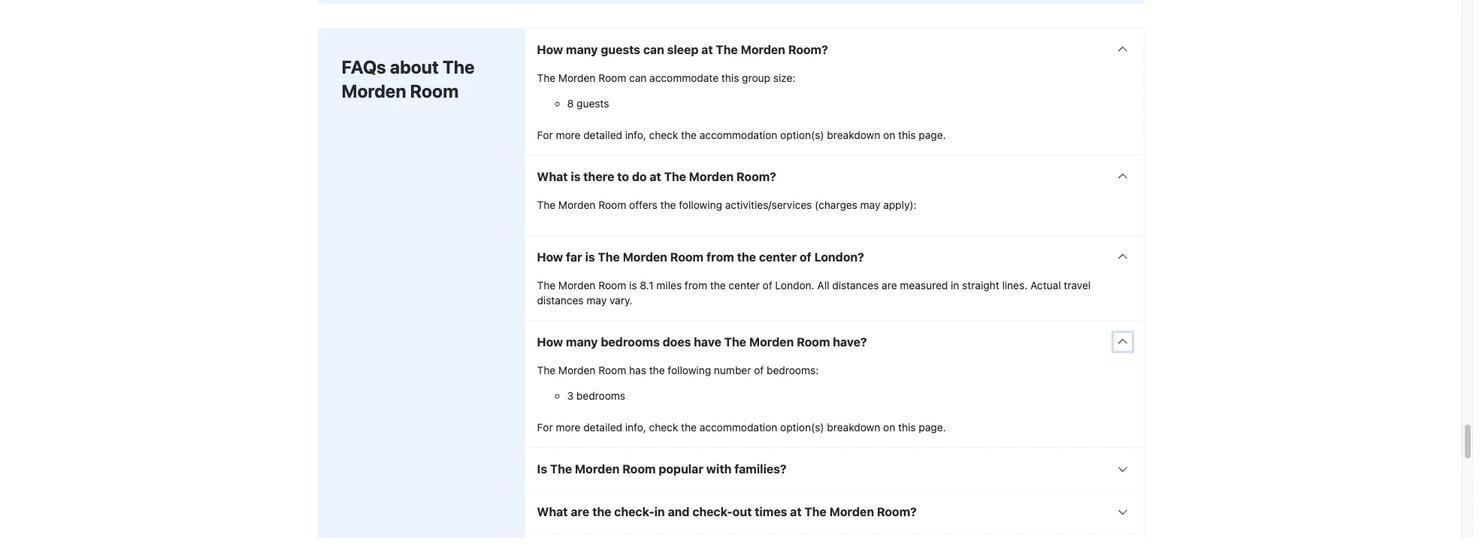 Task type: locate. For each thing, give the bounding box(es) containing it.
on up what is there to do at the morden room? dropdown button
[[883, 128, 895, 141]]

0 horizontal spatial are
[[571, 505, 589, 519]]

option(s)
[[780, 128, 824, 141], [780, 421, 824, 434]]

in inside dropdown button
[[654, 505, 665, 519]]

0 vertical spatial accommodation
[[700, 128, 778, 141]]

are
[[882, 279, 897, 292], [571, 505, 589, 519]]

following for activities/services
[[679, 198, 722, 211]]

can for accommodate
[[629, 71, 647, 84]]

0 vertical spatial on
[[883, 128, 895, 141]]

1 vertical spatial from
[[685, 279, 707, 292]]

can
[[643, 43, 664, 56], [629, 71, 647, 84]]

popular
[[659, 462, 704, 476]]

1 horizontal spatial may
[[860, 198, 881, 211]]

to
[[617, 170, 629, 183]]

bedrooms up has
[[601, 335, 660, 349]]

option(s) up 'is the morden room popular with families?' dropdown button
[[780, 421, 824, 434]]

1 vertical spatial check
[[649, 421, 678, 434]]

families?
[[735, 462, 787, 476]]

1 vertical spatial this
[[898, 128, 916, 141]]

straight
[[962, 279, 1000, 292]]

is inside dropdown button
[[585, 250, 595, 264]]

from down the morden room offers the following activities/services (charges may apply):
[[707, 250, 734, 264]]

1 vertical spatial may
[[587, 294, 607, 307]]

how for how far is the morden room from the center of london?
[[537, 250, 563, 264]]

1 vertical spatial center
[[729, 279, 760, 292]]

detailed
[[583, 128, 622, 141], [583, 421, 622, 434]]

1 what from the top
[[537, 170, 568, 183]]

1 horizontal spatial is
[[585, 250, 595, 264]]

how
[[537, 43, 563, 56], [537, 250, 563, 264], [537, 335, 563, 349]]

1 horizontal spatial in
[[951, 279, 959, 292]]

0 horizontal spatial in
[[654, 505, 665, 519]]

1 vertical spatial detailed
[[583, 421, 622, 434]]

1 info, from the top
[[625, 128, 646, 141]]

in
[[951, 279, 959, 292], [654, 505, 665, 519]]

what down is
[[537, 505, 568, 519]]

info, up is the morden room popular with families?
[[625, 421, 646, 434]]

1 page. from the top
[[919, 128, 946, 141]]

1 option(s) from the top
[[780, 128, 824, 141]]

1 horizontal spatial room?
[[788, 43, 828, 56]]

is left 8.1
[[629, 279, 637, 292]]

1 breakdown from the top
[[827, 128, 880, 141]]

page. for how many guests can sleep at the morden room?
[[919, 128, 946, 141]]

with
[[706, 462, 732, 476]]

at right do
[[650, 170, 661, 183]]

the down how far is the morden room from the center of london?
[[710, 279, 726, 292]]

check up is the morden room popular with families?
[[649, 421, 678, 434]]

in left and
[[654, 505, 665, 519]]

1 vertical spatial many
[[566, 335, 598, 349]]

more down 3
[[556, 421, 581, 434]]

the inside the morden room is 8.1 miles from the center of london. all distances are measured in straight lines. actual travel distances may vary.
[[537, 279, 556, 292]]

room up vary.
[[598, 279, 626, 292]]

may left apply):
[[860, 198, 881, 211]]

2 check from the top
[[649, 421, 678, 434]]

1 vertical spatial for more detailed info, check the accommodation option(s) breakdown on this page.
[[537, 421, 946, 434]]

1 vertical spatial of
[[763, 279, 772, 292]]

breakdown up 'is the morden room popular with families?' dropdown button
[[827, 421, 880, 434]]

2 horizontal spatial at
[[790, 505, 802, 519]]

0 horizontal spatial may
[[587, 294, 607, 307]]

0 vertical spatial what
[[537, 170, 568, 183]]

1 vertical spatial distances
[[537, 294, 584, 307]]

1 check from the top
[[649, 128, 678, 141]]

bedrooms inside 'how many bedrooms does have the morden room have?' 'dropdown button'
[[601, 335, 660, 349]]

from
[[707, 250, 734, 264], [685, 279, 707, 292]]

all
[[817, 279, 829, 292]]

breakdown
[[827, 128, 880, 141], [827, 421, 880, 434]]

room down to
[[598, 198, 626, 211]]

1 vertical spatial for
[[537, 421, 553, 434]]

guests inside dropdown button
[[601, 43, 640, 56]]

guests
[[601, 43, 640, 56], [577, 97, 609, 110]]

more down 8
[[556, 128, 581, 141]]

on up 'is the morden room popular with families?' dropdown button
[[883, 421, 895, 434]]

0 vertical spatial can
[[643, 43, 664, 56]]

may
[[860, 198, 881, 211], [587, 294, 607, 307]]

for more detailed info, check the accommodation option(s) breakdown on this page. down "group"
[[537, 128, 946, 141]]

morden up 'bedrooms:'
[[749, 335, 794, 349]]

2 vertical spatial how
[[537, 335, 563, 349]]

0 vertical spatial of
[[800, 250, 812, 264]]

0 vertical spatial detailed
[[583, 128, 622, 141]]

0 vertical spatial in
[[951, 279, 959, 292]]

guests up "the morden room can accommodate this group size:"
[[601, 43, 640, 56]]

this
[[722, 71, 739, 84], [898, 128, 916, 141], [898, 421, 916, 434]]

3 how from the top
[[537, 335, 563, 349]]

center up the 'london.'
[[759, 250, 797, 264]]

from right "miles"
[[685, 279, 707, 292]]

8.1
[[640, 279, 654, 292]]

morden down faqs
[[342, 80, 406, 101]]

the
[[716, 43, 738, 56], [443, 56, 475, 77], [537, 71, 556, 84], [664, 170, 686, 183], [537, 198, 556, 211], [598, 250, 620, 264], [537, 279, 556, 292], [724, 335, 746, 349], [537, 364, 556, 376], [550, 462, 572, 476], [805, 505, 827, 519]]

the inside what are the check-in and check-out times at the morden room? dropdown button
[[592, 505, 611, 519]]

1 vertical spatial following
[[668, 364, 711, 376]]

many up 3
[[566, 335, 598, 349]]

this for have?
[[898, 421, 916, 434]]

1 detailed from the top
[[583, 128, 622, 141]]

room up 'bedrooms:'
[[797, 335, 830, 349]]

check up the what is there to do at the morden room?
[[649, 128, 678, 141]]

from inside the morden room is 8.1 miles from the center of london. all distances are measured in straight lines. actual travel distances may vary.
[[685, 279, 707, 292]]

room inside how far is the morden room from the center of london? dropdown button
[[670, 250, 704, 264]]

2 vertical spatial this
[[898, 421, 916, 434]]

how inside how far is the morden room from the center of london? dropdown button
[[537, 250, 563, 264]]

2 horizontal spatial is
[[629, 279, 637, 292]]

from inside dropdown button
[[707, 250, 734, 264]]

at right times
[[790, 505, 802, 519]]

1 vertical spatial can
[[629, 71, 647, 84]]

room? for what is there to do at the morden room?
[[737, 170, 776, 183]]

check
[[649, 128, 678, 141], [649, 421, 678, 434]]

the morden room is 8.1 miles from the center of london. all distances are measured in straight lines. actual travel distances may vary.
[[537, 279, 1091, 307]]

in left straight
[[951, 279, 959, 292]]

option(s) for morden
[[780, 128, 824, 141]]

2 for more detailed info, check the accommodation option(s) breakdown on this page. from the top
[[537, 421, 946, 434]]

distances right all
[[832, 279, 879, 292]]

0 vertical spatial bedrooms
[[601, 335, 660, 349]]

check- right and
[[693, 505, 733, 519]]

many
[[566, 43, 598, 56], [566, 335, 598, 349]]

on
[[883, 128, 895, 141], [883, 421, 895, 434]]

1 vertical spatial on
[[883, 421, 895, 434]]

travel
[[1064, 279, 1091, 292]]

center left the 'london.'
[[729, 279, 760, 292]]

info, up do
[[625, 128, 646, 141]]

at inside dropdown button
[[701, 43, 713, 56]]

for more detailed info, check the accommodation option(s) breakdown on this page.
[[537, 128, 946, 141], [537, 421, 946, 434]]

1 for more detailed info, check the accommodation option(s) breakdown on this page. from the top
[[537, 128, 946, 141]]

is left there
[[571, 170, 581, 183]]

1 vertical spatial option(s)
[[780, 421, 824, 434]]

1 vertical spatial how
[[537, 250, 563, 264]]

room inside 'how many bedrooms does have the morden room have?' 'dropdown button'
[[797, 335, 830, 349]]

0 vertical spatial room?
[[788, 43, 828, 56]]

1 vertical spatial are
[[571, 505, 589, 519]]

accommodation for morden
[[700, 421, 778, 434]]

0 vertical spatial page.
[[919, 128, 946, 141]]

the
[[681, 128, 697, 141], [660, 198, 676, 211], [737, 250, 756, 264], [710, 279, 726, 292], [649, 364, 665, 376], [681, 421, 697, 434], [592, 505, 611, 519]]

what left there
[[537, 170, 568, 183]]

room?
[[788, 43, 828, 56], [737, 170, 776, 183], [877, 505, 917, 519]]

room left popular
[[623, 462, 656, 476]]

1 vertical spatial what
[[537, 505, 568, 519]]

morden up 3
[[558, 364, 596, 376]]

can left accommodate
[[629, 71, 647, 84]]

is the morden room popular with families? button
[[525, 448, 1144, 490]]

room down about
[[410, 80, 459, 101]]

0 vertical spatial are
[[882, 279, 897, 292]]

8 guests
[[567, 97, 609, 110]]

faqs
[[342, 56, 386, 77]]

for more detailed info, check the accommodation option(s) breakdown on this page. up families?
[[537, 421, 946, 434]]

0 vertical spatial center
[[759, 250, 797, 264]]

1 on from the top
[[883, 128, 895, 141]]

how inside how many guests can sleep at the morden room? dropdown button
[[537, 43, 563, 56]]

may left vary.
[[587, 294, 607, 307]]

center inside how far is the morden room from the center of london? dropdown button
[[759, 250, 797, 264]]

the right offers
[[660, 198, 676, 211]]

is
[[571, 170, 581, 183], [585, 250, 595, 264], [629, 279, 637, 292]]

the up popular
[[681, 421, 697, 434]]

1 vertical spatial info,
[[625, 421, 646, 434]]

many for guests
[[566, 43, 598, 56]]

at
[[701, 43, 713, 56], [650, 170, 661, 183], [790, 505, 802, 519]]

1 vertical spatial at
[[650, 170, 661, 183]]

2 check- from the left
[[693, 505, 733, 519]]

0 vertical spatial following
[[679, 198, 722, 211]]

2 page. from the top
[[919, 421, 946, 434]]

2 vertical spatial at
[[790, 505, 802, 519]]

at right 'sleep'
[[701, 43, 713, 56]]

option(s) for room
[[780, 421, 824, 434]]

2 info, from the top
[[625, 421, 646, 434]]

for
[[537, 128, 553, 141], [537, 421, 553, 434]]

page.
[[919, 128, 946, 141], [919, 421, 946, 434]]

room up "miles"
[[670, 250, 704, 264]]

2 option(s) from the top
[[780, 421, 824, 434]]

detailed down 3 bedrooms
[[583, 421, 622, 434]]

distances
[[832, 279, 879, 292], [537, 294, 584, 307]]

the morden room has the following number of bedrooms:
[[537, 364, 819, 376]]

0 vertical spatial how
[[537, 43, 563, 56]]

1 for from the top
[[537, 128, 553, 141]]

1 vertical spatial is
[[585, 250, 595, 264]]

center inside the morden room is 8.1 miles from the center of london. all distances are measured in straight lines. actual travel distances may vary.
[[729, 279, 760, 292]]

of
[[800, 250, 812, 264], [763, 279, 772, 292], [754, 364, 764, 376]]

center for london.
[[729, 279, 760, 292]]

1 horizontal spatial at
[[701, 43, 713, 56]]

1 vertical spatial room?
[[737, 170, 776, 183]]

what inside what are the check-in and check-out times at the morden room? dropdown button
[[537, 505, 568, 519]]

2 on from the top
[[883, 421, 895, 434]]

room inside the morden room is 8.1 miles from the center of london. all distances are measured in straight lines. actual travel distances may vary.
[[598, 279, 626, 292]]

activities/services
[[725, 198, 812, 211]]

room
[[598, 71, 626, 84], [410, 80, 459, 101], [598, 198, 626, 211], [670, 250, 704, 264], [598, 279, 626, 292], [797, 335, 830, 349], [598, 364, 626, 376], [623, 462, 656, 476]]

bedrooms right 3
[[576, 389, 625, 402]]

0 vertical spatial this
[[722, 71, 739, 84]]

many up 8 guests
[[566, 43, 598, 56]]

2 what from the top
[[537, 505, 568, 519]]

accommodation down "group"
[[700, 128, 778, 141]]

1 vertical spatial accommodation
[[700, 421, 778, 434]]

1 how from the top
[[537, 43, 563, 56]]

morden up the morden room offers the following activities/services (charges may apply):
[[689, 170, 734, 183]]

0 vertical spatial guests
[[601, 43, 640, 56]]

how many guests can sleep at the morden room? button
[[525, 28, 1144, 71]]

of for london?
[[800, 250, 812, 264]]

1 vertical spatial breakdown
[[827, 421, 880, 434]]

1 vertical spatial guests
[[577, 97, 609, 110]]

more for how many guests can sleep at the morden room?
[[556, 128, 581, 141]]

guests right 8
[[577, 97, 609, 110]]

2 detailed from the top
[[583, 421, 622, 434]]

2 vertical spatial is
[[629, 279, 637, 292]]

morden down far
[[558, 279, 596, 292]]

distances down far
[[537, 294, 584, 307]]

0 vertical spatial for more detailed info, check the accommodation option(s) breakdown on this page.
[[537, 128, 946, 141]]

accommodation up "with"
[[700, 421, 778, 434]]

1 horizontal spatial distances
[[832, 279, 879, 292]]

1 vertical spatial in
[[654, 505, 665, 519]]

on for how many bedrooms does have the morden room have?
[[883, 421, 895, 434]]

is right far
[[585, 250, 595, 264]]

of for london.
[[763, 279, 772, 292]]

size:
[[773, 71, 796, 84]]

0 vertical spatial breakdown
[[827, 128, 880, 141]]

0 vertical spatial more
[[556, 128, 581, 141]]

accommodation
[[700, 128, 778, 141], [700, 421, 778, 434]]

0 vertical spatial for
[[537, 128, 553, 141]]

1 horizontal spatial check-
[[693, 505, 733, 519]]

of up the 'london.'
[[800, 250, 812, 264]]

breakdown for how many bedrooms does have the morden room have?
[[827, 421, 880, 434]]

following down the what is there to do at the morden room?
[[679, 198, 722, 211]]

info, for guests
[[625, 128, 646, 141]]

what
[[537, 170, 568, 183], [537, 505, 568, 519]]

0 vertical spatial from
[[707, 250, 734, 264]]

of inside the morden room is 8.1 miles from the center of london. all distances are measured in straight lines. actual travel distances may vary.
[[763, 279, 772, 292]]

bedrooms
[[601, 335, 660, 349], [576, 389, 625, 402]]

have
[[694, 335, 722, 349]]

0 vertical spatial is
[[571, 170, 581, 183]]

may inside the morden room is 8.1 miles from the center of london. all distances are measured in straight lines. actual travel distances may vary.
[[587, 294, 607, 307]]

bedrooms:
[[767, 364, 819, 376]]

info,
[[625, 128, 646, 141], [625, 421, 646, 434]]

option(s) up what is there to do at the morden room? dropdown button
[[780, 128, 824, 141]]

detailed down 8 guests
[[583, 128, 622, 141]]

breakdown for how many guests can sleep at the morden room?
[[827, 128, 880, 141]]

morden down 'is the morden room popular with families?' dropdown button
[[830, 505, 874, 519]]

the down the morden room offers the following activities/services (charges may apply):
[[737, 250, 756, 264]]

2 breakdown from the top
[[827, 421, 880, 434]]

many inside dropdown button
[[566, 43, 598, 56]]

more
[[556, 128, 581, 141], [556, 421, 581, 434]]

2 accommodation from the top
[[700, 421, 778, 434]]

0 vertical spatial check
[[649, 128, 678, 141]]

of left the 'london.'
[[763, 279, 772, 292]]

0 horizontal spatial check-
[[614, 505, 654, 519]]

following
[[679, 198, 722, 211], [668, 364, 711, 376]]

8
[[567, 97, 574, 110]]

check- left and
[[614, 505, 654, 519]]

is inside dropdown button
[[571, 170, 581, 183]]

0 horizontal spatial room?
[[737, 170, 776, 183]]

many inside 'dropdown button'
[[566, 335, 598, 349]]

2 many from the top
[[566, 335, 598, 349]]

what inside what is there to do at the morden room? dropdown button
[[537, 170, 568, 183]]

0 vertical spatial may
[[860, 198, 881, 211]]

0 vertical spatial info,
[[625, 128, 646, 141]]

what for what is there to do at the morden room?
[[537, 170, 568, 183]]

many for bedrooms
[[566, 335, 598, 349]]

0 vertical spatial many
[[566, 43, 598, 56]]

can inside dropdown button
[[643, 43, 664, 56]]

1 vertical spatial page.
[[919, 421, 946, 434]]

1 vertical spatial more
[[556, 421, 581, 434]]

of right number
[[754, 364, 764, 376]]

following down does
[[668, 364, 711, 376]]

1 more from the top
[[556, 128, 581, 141]]

lines.
[[1002, 279, 1028, 292]]

1 accommodation from the top
[[700, 128, 778, 141]]

morden right is
[[575, 462, 620, 476]]

0 vertical spatial at
[[701, 43, 713, 56]]

0 vertical spatial option(s)
[[780, 128, 824, 141]]

0 horizontal spatial distances
[[537, 294, 584, 307]]

room? for how many guests can sleep at the morden room?
[[788, 43, 828, 56]]

2 for from the top
[[537, 421, 553, 434]]

2 how from the top
[[537, 250, 563, 264]]

are inside the morden room is 8.1 miles from the center of london. all distances are measured in straight lines. actual travel distances may vary.
[[882, 279, 897, 292]]

the up the what is there to do at the morden room?
[[681, 128, 697, 141]]

the down is the morden room popular with families?
[[592, 505, 611, 519]]

2 vertical spatial room?
[[877, 505, 917, 519]]

2 more from the top
[[556, 421, 581, 434]]

morden inside the morden room is 8.1 miles from the center of london. all distances are measured in straight lines. actual travel distances may vary.
[[558, 279, 596, 292]]

1 many from the top
[[566, 43, 598, 56]]

how inside 'how many bedrooms does have the morden room have?' 'dropdown button'
[[537, 335, 563, 349]]

morden
[[741, 43, 785, 56], [558, 71, 596, 84], [342, 80, 406, 101], [689, 170, 734, 183], [558, 198, 596, 211], [623, 250, 667, 264], [558, 279, 596, 292], [749, 335, 794, 349], [558, 364, 596, 376], [575, 462, 620, 476], [830, 505, 874, 519]]

breakdown up what is there to do at the morden room? dropdown button
[[827, 128, 880, 141]]

1 horizontal spatial are
[[882, 279, 897, 292]]

how many bedrooms does have the morden room have? button
[[525, 321, 1144, 363]]

0 horizontal spatial at
[[650, 170, 661, 183]]

check-
[[614, 505, 654, 519], [693, 505, 733, 519]]

of inside dropdown button
[[800, 250, 812, 264]]

center
[[759, 250, 797, 264], [729, 279, 760, 292]]

0 horizontal spatial is
[[571, 170, 581, 183]]

room? inside dropdown button
[[788, 43, 828, 56]]

can left 'sleep'
[[643, 43, 664, 56]]



Task type: describe. For each thing, give the bounding box(es) containing it.
the morden room offers the following activities/services (charges may apply):
[[537, 198, 917, 211]]

accommodate
[[650, 71, 719, 84]]

are inside what are the check-in and check-out times at the morden room? dropdown button
[[571, 505, 589, 519]]

vary.
[[610, 294, 632, 307]]

how far is the morden room from the center of london?
[[537, 250, 864, 264]]

on for how many guests can sleep at the morden room?
[[883, 128, 895, 141]]

does
[[663, 335, 691, 349]]

measured
[[900, 279, 948, 292]]

london?
[[814, 250, 864, 264]]

can for sleep
[[643, 43, 664, 56]]

times
[[755, 505, 787, 519]]

what are the check-in and check-out times at the morden room?
[[537, 505, 917, 519]]

far
[[566, 250, 582, 264]]

morden inside 'dropdown button'
[[749, 335, 794, 349]]

how far is the morden room from the center of london? button
[[525, 236, 1144, 278]]

morden inside the faqs about the morden room
[[342, 80, 406, 101]]

center for london?
[[759, 250, 797, 264]]

what is there to do at the morden room? button
[[525, 155, 1144, 198]]

there
[[583, 170, 614, 183]]

out
[[733, 505, 752, 519]]

is
[[537, 462, 547, 476]]

has
[[629, 364, 646, 376]]

the inside the morden room is 8.1 miles from the center of london. all distances are measured in straight lines. actual travel distances may vary.
[[710, 279, 726, 292]]

from for miles
[[685, 279, 707, 292]]

3
[[567, 389, 574, 402]]

how many guests can sleep at the morden room?
[[537, 43, 828, 56]]

morden up 8
[[558, 71, 596, 84]]

for more detailed info, check the accommodation option(s) breakdown on this page. for the
[[537, 128, 946, 141]]

check for can
[[649, 128, 678, 141]]

number
[[714, 364, 751, 376]]

have?
[[833, 335, 867, 349]]

1 check- from the left
[[614, 505, 654, 519]]

at for do
[[650, 170, 661, 183]]

room left has
[[598, 364, 626, 376]]

miles
[[657, 279, 682, 292]]

apply):
[[883, 198, 917, 211]]

is inside the morden room is 8.1 miles from the center of london. all distances are measured in straight lines. actual travel distances may vary.
[[629, 279, 637, 292]]

sleep
[[667, 43, 699, 56]]

info, for bedrooms
[[625, 421, 646, 434]]

what is there to do at the morden room?
[[537, 170, 776, 183]]

for more detailed info, check the accommodation option(s) breakdown on this page. for morden
[[537, 421, 946, 434]]

how for how many guests can sleep at the morden room?
[[537, 43, 563, 56]]

how many bedrooms does have the morden room have?
[[537, 335, 867, 349]]

about
[[390, 56, 439, 77]]

london.
[[775, 279, 815, 292]]

room inside the faqs about the morden room
[[410, 80, 459, 101]]

group
[[742, 71, 771, 84]]

more for how many bedrooms does have the morden room have?
[[556, 421, 581, 434]]

the morden room can accommodate this group size:
[[537, 71, 796, 84]]

detailed for guests
[[583, 128, 622, 141]]

2 horizontal spatial room?
[[877, 505, 917, 519]]

the right has
[[649, 364, 665, 376]]

in inside the morden room is 8.1 miles from the center of london. all distances are measured in straight lines. actual travel distances may vary.
[[951, 279, 959, 292]]

actual
[[1031, 279, 1061, 292]]

accommodation for the
[[700, 128, 778, 141]]

this for room?
[[898, 128, 916, 141]]

the inside the faqs about the morden room
[[443, 56, 475, 77]]

morden down there
[[558, 198, 596, 211]]

offers
[[629, 198, 658, 211]]

at for sleep
[[701, 43, 713, 56]]

morden up 8.1
[[623, 250, 667, 264]]

morden up "group"
[[741, 43, 785, 56]]

do
[[632, 170, 647, 183]]

room inside 'is the morden room popular with families?' dropdown button
[[623, 462, 656, 476]]

detailed for bedrooms
[[583, 421, 622, 434]]

1 vertical spatial bedrooms
[[576, 389, 625, 402]]

what are the check-in and check-out times at the morden room? button
[[525, 491, 1144, 533]]

for for how many bedrooms does have the morden room have?
[[537, 421, 553, 434]]

0 vertical spatial distances
[[832, 279, 879, 292]]

what for what are the check-in and check-out times at the morden room?
[[537, 505, 568, 519]]

3 bedrooms
[[567, 389, 625, 402]]

how for how many bedrooms does have the morden room have?
[[537, 335, 563, 349]]

page. for how many bedrooms does have the morden room have?
[[919, 421, 946, 434]]

2 vertical spatial of
[[754, 364, 764, 376]]

faqs about the morden room
[[342, 56, 475, 101]]

the inside 'dropdown button'
[[724, 335, 746, 349]]

accordion control element
[[524, 28, 1144, 538]]

following for number
[[668, 364, 711, 376]]

for for how many guests can sleep at the morden room?
[[537, 128, 553, 141]]

and
[[668, 505, 690, 519]]

is the morden room popular with families?
[[537, 462, 787, 476]]

from for room
[[707, 250, 734, 264]]

check for does
[[649, 421, 678, 434]]

(charges
[[815, 198, 858, 211]]

the inside how far is the morden room from the center of london? dropdown button
[[737, 250, 756, 264]]

room up 8 guests
[[598, 71, 626, 84]]



Task type: vqa. For each thing, say whether or not it's contained in the screenshot.
Extranet login at bottom right
no



